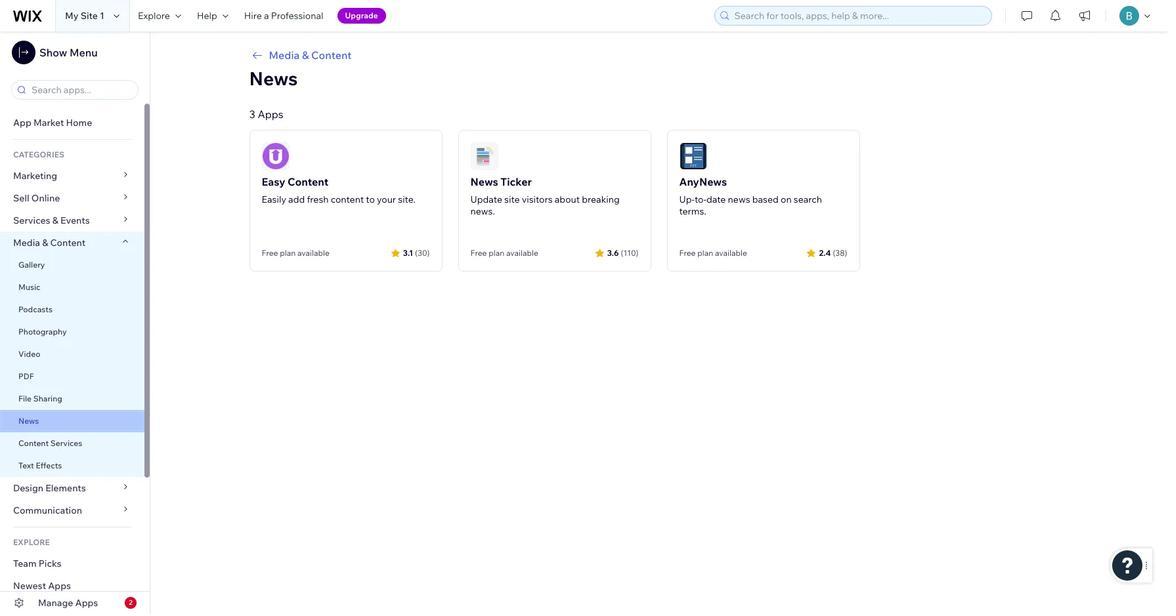 Task type: locate. For each thing, give the bounding box(es) containing it.
3 available from the left
[[715, 248, 748, 258]]

2.4 (38)
[[820, 248, 848, 258]]

plan down the terms.
[[698, 248, 714, 258]]

video link
[[0, 344, 145, 366]]

0 vertical spatial &
[[302, 49, 309, 62]]

online
[[31, 192, 60, 204]]

gallery
[[18, 260, 45, 270]]

available for up-
[[715, 248, 748, 258]]

hire a professional
[[244, 10, 324, 22]]

(30)
[[415, 248, 430, 258]]

2 horizontal spatial free
[[680, 248, 696, 258]]

& down 'professional'
[[302, 49, 309, 62]]

2 horizontal spatial news
[[471, 175, 498, 189]]

media down hire a professional link on the top
[[269, 49, 300, 62]]

categories
[[13, 150, 64, 160]]

show
[[39, 46, 67, 59]]

free down easily
[[262, 248, 278, 258]]

2 available from the left
[[506, 248, 539, 258]]

photography
[[18, 327, 67, 337]]

3 free plan available from the left
[[680, 248, 748, 258]]

news inside 'sidebar' "element"
[[18, 417, 39, 426]]

news ticker update site visitors about breaking news.
[[471, 175, 620, 217]]

1 plan from the left
[[280, 248, 296, 258]]

ticker
[[501, 175, 532, 189]]

(110)
[[621, 248, 639, 258]]

a
[[264, 10, 269, 22]]

upgrade
[[345, 11, 378, 20]]

plan for up-
[[698, 248, 714, 258]]

photography link
[[0, 321, 145, 344]]

1 horizontal spatial apps
[[75, 598, 98, 610]]

apps for 3 apps
[[258, 108, 284, 121]]

2 plan from the left
[[489, 248, 505, 258]]

design
[[13, 483, 43, 495]]

professional
[[271, 10, 324, 22]]

0 vertical spatial services
[[13, 215, 50, 227]]

media
[[269, 49, 300, 62], [13, 237, 40, 249]]

video
[[18, 350, 40, 359]]

text
[[18, 461, 34, 471]]

file sharing link
[[0, 388, 145, 411]]

plan
[[280, 248, 296, 258], [489, 248, 505, 258], [698, 248, 714, 258]]

Search apps... field
[[28, 81, 134, 99]]

apps right 3 on the top of page
[[258, 108, 284, 121]]

2 vertical spatial apps
[[75, 598, 98, 610]]

upgrade button
[[337, 8, 386, 24]]

1 vertical spatial media & content
[[13, 237, 86, 249]]

available for content
[[298, 248, 330, 258]]

apps right manage at the left bottom
[[75, 598, 98, 610]]

design elements
[[13, 483, 86, 495]]

0 horizontal spatial media
[[13, 237, 40, 249]]

content up fresh
[[288, 175, 329, 189]]

0 horizontal spatial &
[[42, 237, 48, 249]]

plan down 'add'
[[280, 248, 296, 258]]

based
[[753, 194, 779, 206]]

1 free from the left
[[262, 248, 278, 258]]

fresh
[[307, 194, 329, 206]]

3 free from the left
[[680, 248, 696, 258]]

site
[[81, 10, 98, 22]]

apps inside "link"
[[48, 581, 71, 593]]

0 horizontal spatial free plan available
[[262, 248, 330, 258]]

0 horizontal spatial plan
[[280, 248, 296, 258]]

1 vertical spatial &
[[52, 215, 58, 227]]

1 vertical spatial media
[[13, 237, 40, 249]]

& down services & events at top
[[42, 237, 48, 249]]

0 vertical spatial media & content
[[269, 49, 352, 62]]

media & content
[[269, 49, 352, 62], [13, 237, 86, 249]]

2 free plan available from the left
[[471, 248, 539, 258]]

2 horizontal spatial apps
[[258, 108, 284, 121]]

my site 1
[[65, 10, 104, 22]]

podcasts
[[18, 305, 53, 315]]

services down sell online
[[13, 215, 50, 227]]

apps
[[258, 108, 284, 121], [48, 581, 71, 593], [75, 598, 98, 610]]

& left events
[[52, 215, 58, 227]]

&
[[302, 49, 309, 62], [52, 215, 58, 227], [42, 237, 48, 249]]

services
[[13, 215, 50, 227], [50, 439, 82, 449]]

site
[[505, 194, 520, 206]]

0 horizontal spatial news
[[18, 417, 39, 426]]

media & content link
[[249, 47, 1069, 63], [0, 232, 145, 254]]

1 free plan available from the left
[[262, 248, 330, 258]]

1 horizontal spatial media & content
[[269, 49, 352, 62]]

newest
[[13, 581, 46, 593]]

free plan available down 'add'
[[262, 248, 330, 258]]

2 vertical spatial &
[[42, 237, 48, 249]]

your
[[377, 194, 396, 206]]

available down news
[[715, 248, 748, 258]]

content services link
[[0, 433, 145, 455]]

0 horizontal spatial media & content link
[[0, 232, 145, 254]]

help button
[[189, 0, 236, 32]]

manage apps
[[38, 598, 98, 610]]

3 plan from the left
[[698, 248, 714, 258]]

0 vertical spatial apps
[[258, 108, 284, 121]]

1 horizontal spatial free plan available
[[471, 248, 539, 258]]

1 horizontal spatial media
[[269, 49, 300, 62]]

home
[[66, 117, 92, 129]]

news up update on the top left of the page
[[471, 175, 498, 189]]

help
[[197, 10, 217, 22]]

2 vertical spatial news
[[18, 417, 39, 426]]

plan down 'news.' on the top of page
[[489, 248, 505, 258]]

1
[[100, 10, 104, 22]]

anynews up-to-date news based on search terms.
[[680, 175, 823, 217]]

easily
[[262, 194, 286, 206]]

0 horizontal spatial apps
[[48, 581, 71, 593]]

1 horizontal spatial plan
[[489, 248, 505, 258]]

news up 3 apps
[[249, 67, 298, 90]]

services inside 'link'
[[13, 215, 50, 227]]

1 available from the left
[[298, 248, 330, 258]]

media & content down services & events at top
[[13, 237, 86, 249]]

apps up manage at the left bottom
[[48, 581, 71, 593]]

free down 'news.' on the top of page
[[471, 248, 487, 258]]

media up gallery
[[13, 237, 40, 249]]

1 vertical spatial apps
[[48, 581, 71, 593]]

breaking
[[582, 194, 620, 206]]

free down the terms.
[[680, 248, 696, 258]]

services down news link
[[50, 439, 82, 449]]

apps for manage apps
[[75, 598, 98, 610]]

effects
[[36, 461, 62, 471]]

available down "site"
[[506, 248, 539, 258]]

free plan available
[[262, 248, 330, 258], [471, 248, 539, 258], [680, 248, 748, 258]]

my
[[65, 10, 79, 22]]

available
[[298, 248, 330, 258], [506, 248, 539, 258], [715, 248, 748, 258]]

3.6 (110)
[[607, 248, 639, 258]]

sharing
[[33, 394, 62, 404]]

to
[[366, 194, 375, 206]]

date
[[707, 194, 726, 206]]

0 vertical spatial media & content link
[[249, 47, 1069, 63]]

0 horizontal spatial available
[[298, 248, 330, 258]]

events
[[60, 215, 90, 227]]

content down upgrade button
[[311, 49, 352, 62]]

on
[[781, 194, 792, 206]]

news down the file
[[18, 417, 39, 426]]

1 horizontal spatial available
[[506, 248, 539, 258]]

media & content down 'professional'
[[269, 49, 352, 62]]

3.1
[[403, 248, 413, 258]]

2 free from the left
[[471, 248, 487, 258]]

0 horizontal spatial free
[[262, 248, 278, 258]]

update
[[471, 194, 503, 206]]

2 horizontal spatial available
[[715, 248, 748, 258]]

text effects
[[18, 461, 62, 471]]

free plan available down the terms.
[[680, 248, 748, 258]]

elements
[[45, 483, 86, 495]]

free plan available down 'news.' on the top of page
[[471, 248, 539, 258]]

content
[[311, 49, 352, 62], [288, 175, 329, 189], [50, 237, 86, 249], [18, 439, 49, 449]]

news
[[728, 194, 751, 206]]

1 horizontal spatial &
[[52, 215, 58, 227]]

1 horizontal spatial free
[[471, 248, 487, 258]]

search
[[794, 194, 823, 206]]

& inside 'link'
[[52, 215, 58, 227]]

free for content
[[262, 248, 278, 258]]

gallery link
[[0, 254, 145, 277]]

0 vertical spatial news
[[249, 67, 298, 90]]

1 vertical spatial news
[[471, 175, 498, 189]]

marketing link
[[0, 165, 145, 187]]

communication
[[13, 505, 84, 517]]

2 horizontal spatial plan
[[698, 248, 714, 258]]

1 vertical spatial media & content link
[[0, 232, 145, 254]]

available down fresh
[[298, 248, 330, 258]]

0 horizontal spatial media & content
[[13, 237, 86, 249]]

about
[[555, 194, 580, 206]]

team picks link
[[0, 553, 145, 576]]

services & events link
[[0, 210, 145, 232]]

2 horizontal spatial free plan available
[[680, 248, 748, 258]]



Task type: vqa. For each thing, say whether or not it's contained in the screenshot.
Free related to Content
yes



Task type: describe. For each thing, give the bounding box(es) containing it.
sidebar element
[[0, 32, 150, 615]]

pdf
[[18, 372, 34, 382]]

2.4
[[820, 248, 831, 258]]

sell online link
[[0, 187, 145, 210]]

3
[[249, 108, 255, 121]]

sell online
[[13, 192, 60, 204]]

design elements link
[[0, 478, 145, 500]]

available for ticker
[[506, 248, 539, 258]]

(38)
[[833, 248, 848, 258]]

& for media & content link to the left
[[42, 237, 48, 249]]

& for the services & events 'link'
[[52, 215, 58, 227]]

content services
[[18, 439, 82, 449]]

free plan available for content
[[262, 248, 330, 258]]

plan for ticker
[[489, 248, 505, 258]]

show menu button
[[12, 41, 98, 64]]

explore
[[13, 538, 50, 548]]

file
[[18, 394, 32, 404]]

communication link
[[0, 500, 145, 522]]

media & content inside 'sidebar' "element"
[[13, 237, 86, 249]]

3.6
[[607, 248, 619, 258]]

content up gallery link at the top of the page
[[50, 237, 86, 249]]

newest apps
[[13, 581, 71, 593]]

manage
[[38, 598, 73, 610]]

services & events
[[13, 215, 90, 227]]

show menu
[[39, 46, 98, 59]]

pdf link
[[0, 366, 145, 388]]

to-
[[695, 194, 707, 206]]

podcasts link
[[0, 299, 145, 321]]

marketing
[[13, 170, 57, 182]]

3 apps
[[249, 108, 284, 121]]

apps for newest apps
[[48, 581, 71, 593]]

2
[[129, 599, 133, 608]]

sell
[[13, 192, 29, 204]]

easy content logo image
[[262, 143, 289, 170]]

team
[[13, 558, 37, 570]]

free for ticker
[[471, 248, 487, 258]]

3.1 (30)
[[403, 248, 430, 258]]

free plan available for up-
[[680, 248, 748, 258]]

news ticker logo image
[[471, 143, 498, 170]]

anynews
[[680, 175, 727, 189]]

team picks
[[13, 558, 62, 570]]

Search for tools, apps, help & more... field
[[731, 7, 988, 25]]

content
[[331, 194, 364, 206]]

content up text effects
[[18, 439, 49, 449]]

media inside 'sidebar' "element"
[[13, 237, 40, 249]]

news inside news ticker update site visitors about breaking news.
[[471, 175, 498, 189]]

content inside easy content easily add fresh content to your site.
[[288, 175, 329, 189]]

1 horizontal spatial media & content link
[[249, 47, 1069, 63]]

visitors
[[522, 194, 553, 206]]

hire a professional link
[[236, 0, 331, 32]]

free for up-
[[680, 248, 696, 258]]

app
[[13, 117, 31, 129]]

app market home
[[13, 117, 92, 129]]

site.
[[398, 194, 416, 206]]

free plan available for ticker
[[471, 248, 539, 258]]

anynews logo image
[[680, 143, 707, 170]]

file sharing
[[18, 394, 62, 404]]

news link
[[0, 411, 145, 433]]

up-
[[680, 194, 695, 206]]

1 vertical spatial services
[[50, 439, 82, 449]]

market
[[33, 117, 64, 129]]

menu
[[70, 46, 98, 59]]

app market home link
[[0, 112, 145, 134]]

hire
[[244, 10, 262, 22]]

easy content easily add fresh content to your site.
[[262, 175, 416, 206]]

terms.
[[680, 206, 707, 217]]

text effects link
[[0, 455, 145, 478]]

0 vertical spatial media
[[269, 49, 300, 62]]

music
[[18, 282, 40, 292]]

2 horizontal spatial &
[[302, 49, 309, 62]]

easy
[[262, 175, 285, 189]]

music link
[[0, 277, 145, 299]]

explore
[[138, 10, 170, 22]]

add
[[288, 194, 305, 206]]

1 horizontal spatial news
[[249, 67, 298, 90]]

newest apps link
[[0, 576, 145, 598]]

picks
[[39, 558, 62, 570]]

plan for content
[[280, 248, 296, 258]]



